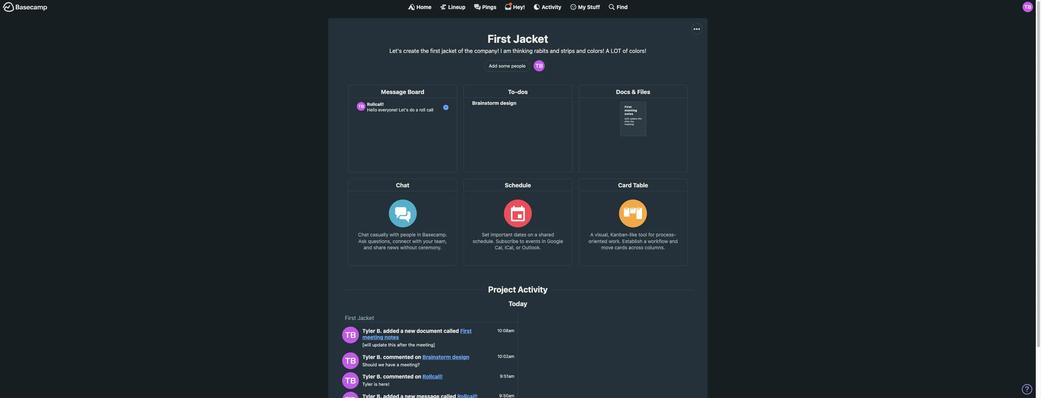 Task type: locate. For each thing, give the bounding box(es) containing it.
[will
[[363, 343, 371, 348]]

jacket
[[514, 32, 549, 45], [358, 316, 374, 322]]

0 vertical spatial tyler black image
[[342, 327, 359, 344]]

activity left my
[[542, 4, 562, 10]]

rollcall!
[[423, 374, 443, 381]]

after
[[397, 343, 407, 348]]

3 tyler from the top
[[363, 374, 376, 381]]

tyler black image
[[1023, 2, 1034, 12], [534, 61, 545, 72], [342, 353, 359, 370]]

1 horizontal spatial and
[[577, 48, 586, 54]]

on for rollcall!
[[415, 374, 421, 381]]

this
[[388, 343, 396, 348]]

first for first meeting notes
[[460, 329, 472, 335]]

1 vertical spatial commented
[[383, 374, 414, 381]]

hey! button
[[505, 2, 525, 10]]

first inside the 'first meeting notes'
[[460, 329, 472, 335]]

update
[[372, 343, 387, 348]]

meeting]
[[417, 343, 435, 348]]

1 on from the top
[[415, 355, 421, 361]]

3 b. from the top
[[377, 374, 382, 381]]

activity up the today
[[518, 285, 548, 295]]

and right strips
[[577, 48, 586, 54]]

1 commented from the top
[[383, 355, 414, 361]]

on up meeting?
[[415, 355, 421, 361]]

1 horizontal spatial first
[[460, 329, 472, 335]]

b. for tyler b. commented on rollcall!
[[377, 374, 382, 381]]

2 b. from the top
[[377, 355, 382, 361]]

project
[[488, 285, 516, 295]]

of right lot
[[623, 48, 628, 54]]

and left strips
[[550, 48, 560, 54]]

tyler black image
[[342, 327, 359, 344], [342, 373, 359, 390]]

tyler up is
[[363, 374, 376, 381]]

0 vertical spatial on
[[415, 355, 421, 361]]

1 vertical spatial b.
[[377, 355, 382, 361]]

10:02am
[[498, 355, 515, 360]]

lot
[[611, 48, 622, 54]]

0 horizontal spatial the
[[409, 343, 415, 348]]

thinking
[[513, 48, 533, 54]]

commented up should we have a meeting?
[[383, 355, 414, 361]]

1 horizontal spatial tyler black image
[[534, 61, 545, 72]]

0 horizontal spatial of
[[458, 48, 463, 54]]

jacket up thinking
[[514, 32, 549, 45]]

tyler black image left [will at left bottom
[[342, 327, 359, 344]]

on
[[415, 355, 421, 361], [415, 374, 421, 381]]

the
[[421, 48, 429, 54], [465, 48, 473, 54], [409, 343, 415, 348]]

0 vertical spatial a
[[401, 329, 404, 335]]

and
[[550, 48, 560, 54], [577, 48, 586, 54]]

1 and from the left
[[550, 48, 560, 54]]

1 b. from the top
[[377, 329, 382, 335]]

a right 'have'
[[397, 363, 399, 368]]

2 commented from the top
[[383, 374, 414, 381]]

home link
[[408, 3, 432, 10]]

1 horizontal spatial jacket
[[514, 32, 549, 45]]

0 vertical spatial commented
[[383, 355, 414, 361]]

1 vertical spatial a
[[397, 363, 399, 368]]

home
[[417, 4, 432, 10]]

2 vertical spatial b.
[[377, 374, 382, 381]]

0 vertical spatial b.
[[377, 329, 382, 335]]

4 tyler from the top
[[363, 382, 373, 388]]

colors! left 'a'
[[588, 48, 605, 54]]

b. left added
[[377, 329, 382, 335]]

meeting
[[363, 335, 384, 341]]

the right after
[[409, 343, 415, 348]]

jacket for first jacket
[[358, 316, 374, 322]]

tyler black image left is
[[342, 373, 359, 390]]

1 horizontal spatial of
[[623, 48, 628, 54]]

colors!
[[588, 48, 605, 54], [630, 48, 647, 54]]

first inside first jacket let's create the first jacket of the company! i am thinking rabits and strips and colors! a lot of colors!
[[488, 32, 511, 45]]

0 horizontal spatial jacket
[[358, 316, 374, 322]]

jacket
[[442, 48, 457, 54]]

new
[[405, 329, 416, 335]]

2 and from the left
[[577, 48, 586, 54]]

0 horizontal spatial a
[[397, 363, 399, 368]]

main element
[[0, 0, 1036, 14]]

1 tyler black image from the top
[[342, 327, 359, 344]]

10:08am
[[498, 329, 515, 334]]

a left "new"
[[401, 329, 404, 335]]

0 horizontal spatial and
[[550, 48, 560, 54]]

jacket inside first jacket let's create the first jacket of the company! i am thinking rabits and strips and colors! a lot of colors!
[[514, 32, 549, 45]]

create
[[403, 48, 419, 54]]

1 horizontal spatial a
[[401, 329, 404, 335]]

the left company!
[[465, 48, 473, 54]]

some
[[499, 63, 510, 69]]

jacket up meeting
[[358, 316, 374, 322]]

tyler b. added a new document called
[[363, 329, 460, 335]]

am
[[504, 48, 511, 54]]

2 tyler black image from the top
[[342, 373, 359, 390]]

add
[[489, 63, 498, 69]]

9:51am
[[500, 374, 515, 380]]

1 tyler from the top
[[363, 329, 376, 335]]

commented
[[383, 355, 414, 361], [383, 374, 414, 381]]

the left first
[[421, 48, 429, 54]]

pings
[[482, 4, 497, 10]]

2 horizontal spatial tyler black image
[[1023, 2, 1034, 12]]

hey!
[[513, 4, 525, 10]]

0 vertical spatial jacket
[[514, 32, 549, 45]]

2 tyler from the top
[[363, 355, 376, 361]]

commented down should we have a meeting?
[[383, 374, 414, 381]]

1 vertical spatial tyler black image
[[342, 373, 359, 390]]

my stuff button
[[570, 3, 600, 10]]

rabits
[[534, 48, 549, 54]]

activity
[[542, 4, 562, 10], [518, 285, 548, 295]]

9:51am element
[[500, 374, 515, 380]]

design
[[452, 355, 470, 361]]

of
[[458, 48, 463, 54], [623, 48, 628, 54]]

1 vertical spatial on
[[415, 374, 421, 381]]

strips
[[561, 48, 575, 54]]

first
[[488, 32, 511, 45], [345, 316, 356, 322], [460, 329, 472, 335]]

tyler
[[363, 329, 376, 335], [363, 355, 376, 361], [363, 374, 376, 381], [363, 382, 373, 388]]

notes
[[385, 335, 399, 341]]

lineup
[[448, 4, 466, 10]]

2 horizontal spatial first
[[488, 32, 511, 45]]

find button
[[609, 3, 628, 10]]

on down meeting?
[[415, 374, 421, 381]]

document
[[417, 329, 443, 335]]

add some people link
[[484, 60, 531, 72]]

here!
[[379, 382, 390, 388]]

tyler b. commented on brainstorm design
[[363, 355, 470, 361]]

a
[[401, 329, 404, 335], [397, 363, 399, 368]]

is
[[374, 382, 378, 388]]

tyler up [will at left bottom
[[363, 329, 376, 335]]

2 vertical spatial first
[[460, 329, 472, 335]]

1 horizontal spatial the
[[421, 48, 429, 54]]

first jacket let's create the first jacket of the company! i am thinking rabits and strips and colors! a lot of colors!
[[390, 32, 647, 54]]

my
[[578, 4, 586, 10]]

colors! right lot
[[630, 48, 647, 54]]

1 vertical spatial jacket
[[358, 316, 374, 322]]

first for first jacket let's create the first jacket of the company! i am thinking rabits and strips and colors! a lot of colors!
[[488, 32, 511, 45]]

we
[[378, 363, 384, 368]]

10:02am element
[[498, 355, 515, 360]]

stuff
[[587, 4, 600, 10]]

1 vertical spatial first
[[345, 316, 356, 322]]

b. up we
[[377, 355, 382, 361]]

called
[[444, 329, 459, 335]]

b.
[[377, 329, 382, 335], [377, 355, 382, 361], [377, 374, 382, 381]]

meeting?
[[401, 363, 420, 368]]

0 horizontal spatial colors!
[[588, 48, 605, 54]]

0 vertical spatial first
[[488, 32, 511, 45]]

1 horizontal spatial colors!
[[630, 48, 647, 54]]

2 vertical spatial tyler black image
[[342, 353, 359, 370]]

2 on from the top
[[415, 374, 421, 381]]

pings button
[[474, 3, 497, 10]]

project activity
[[488, 285, 548, 295]]

0 vertical spatial activity
[[542, 4, 562, 10]]

b. up tyler is here! at the bottom left of the page
[[377, 374, 382, 381]]

tyler up should at the left bottom of the page
[[363, 355, 376, 361]]

10:08am element
[[498, 329, 515, 334]]

of right the jacket
[[458, 48, 463, 54]]

tyler left is
[[363, 382, 373, 388]]

0 horizontal spatial first
[[345, 316, 356, 322]]

lineup link
[[440, 3, 466, 10]]

should
[[363, 363, 377, 368]]

first jacket link
[[345, 316, 374, 322]]



Task type: describe. For each thing, give the bounding box(es) containing it.
the for first
[[421, 48, 429, 54]]

commented for brainstorm design
[[383, 355, 414, 361]]

0 vertical spatial tyler black image
[[1023, 2, 1034, 12]]

company!
[[475, 48, 499, 54]]

commented for rollcall!
[[383, 374, 414, 381]]

9:50am element
[[500, 394, 515, 399]]

today
[[509, 300, 528, 308]]

tyler for tyler b. commented on rollcall!
[[363, 374, 376, 381]]

on for brainstorm
[[415, 355, 421, 361]]

0 horizontal spatial tyler black image
[[342, 353, 359, 370]]

jacket for first jacket let's create the first jacket of the company! i am thinking rabits and strips and colors! a lot of colors!
[[514, 32, 549, 45]]

tyler black image for tyler b. commented on
[[342, 373, 359, 390]]

added
[[383, 329, 399, 335]]

have
[[386, 363, 396, 368]]

a
[[606, 48, 610, 54]]

tyler for tyler is here!
[[363, 382, 373, 388]]

the for [will
[[409, 343, 415, 348]]

2 of from the left
[[623, 48, 628, 54]]

2 horizontal spatial the
[[465, 48, 473, 54]]

activity link
[[534, 3, 562, 10]]

people
[[512, 63, 526, 69]]

tyler for tyler b. commented on brainstorm design
[[363, 355, 376, 361]]

1 vertical spatial tyler black image
[[534, 61, 545, 72]]

rollcall! link
[[423, 374, 443, 381]]

tyler for tyler b. added a new document called
[[363, 329, 376, 335]]

activity inside activity link
[[542, 4, 562, 10]]

b. for tyler b. commented on brainstorm design
[[377, 355, 382, 361]]

first jacket
[[345, 316, 374, 322]]

find
[[617, 4, 628, 10]]

tyler b. commented on rollcall!
[[363, 374, 443, 381]]

a for have
[[397, 363, 399, 368]]

1 vertical spatial activity
[[518, 285, 548, 295]]

tyler is here!
[[363, 382, 390, 388]]

brainstorm design link
[[423, 355, 470, 361]]

b. for tyler b. added a new document called
[[377, 329, 382, 335]]

1 colors! from the left
[[588, 48, 605, 54]]

should we have a meeting?
[[363, 363, 420, 368]]

first meeting notes link
[[363, 329, 472, 341]]

[will update this after the meeting]
[[363, 343, 435, 348]]

a for added
[[401, 329, 404, 335]]

switch accounts image
[[3, 2, 47, 13]]

let's
[[390, 48, 402, 54]]

first for first jacket
[[345, 316, 356, 322]]

brainstorm
[[423, 355, 451, 361]]

tyler black image for tyler b. added a new document called
[[342, 327, 359, 344]]

2 colors! from the left
[[630, 48, 647, 54]]

add some people
[[489, 63, 526, 69]]

first meeting notes
[[363, 329, 472, 341]]

my stuff
[[578, 4, 600, 10]]

1 of from the left
[[458, 48, 463, 54]]

first
[[431, 48, 440, 54]]

i
[[501, 48, 502, 54]]



Task type: vqa. For each thing, say whether or not it's contained in the screenshot.
top Activity
yes



